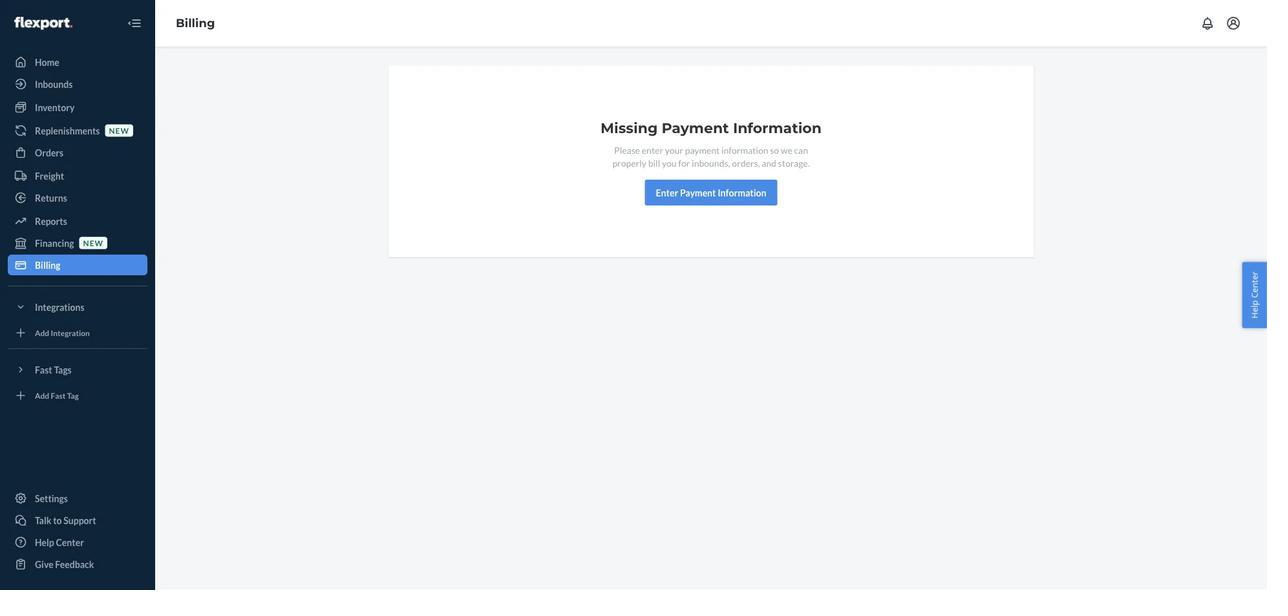 Task type: locate. For each thing, give the bounding box(es) containing it.
0 vertical spatial help
[[1249, 300, 1260, 319]]

1 vertical spatial add
[[35, 391, 49, 400]]

billing right close navigation icon
[[176, 16, 215, 30]]

tag
[[67, 391, 79, 400]]

fast inside dropdown button
[[35, 364, 52, 375]]

information for enter payment information
[[718, 187, 766, 198]]

freight
[[35, 170, 64, 181]]

new
[[109, 126, 129, 135], [83, 238, 103, 248]]

information
[[733, 119, 822, 137], [718, 187, 766, 198]]

and
[[762, 157, 776, 168]]

0 vertical spatial information
[[733, 119, 822, 137]]

billing link
[[176, 16, 215, 30], [8, 255, 147, 275]]

add integration
[[35, 328, 90, 337]]

replenishments
[[35, 125, 100, 136]]

new up orders link at top left
[[109, 126, 129, 135]]

1 vertical spatial payment
[[680, 187, 716, 198]]

new down reports link
[[83, 238, 103, 248]]

settings
[[35, 493, 68, 504]]

1 horizontal spatial billing
[[176, 16, 215, 30]]

2 add from the top
[[35, 391, 49, 400]]

you
[[662, 157, 677, 168]]

billing
[[176, 16, 215, 30], [35, 260, 60, 271]]

freight link
[[8, 166, 147, 186]]

billing link down financing at the left top
[[8, 255, 147, 275]]

orders,
[[732, 157, 760, 168]]

help
[[1249, 300, 1260, 319], [35, 537, 54, 548]]

add
[[35, 328, 49, 337], [35, 391, 49, 400]]

0 vertical spatial new
[[109, 126, 129, 135]]

payment up payment at the right of page
[[662, 119, 729, 137]]

feedback
[[55, 559, 94, 570]]

0 horizontal spatial billing
[[35, 260, 60, 271]]

please enter your payment information so we can properly bill you for inbounds, orders, and storage.
[[612, 144, 810, 168]]

information down "orders," on the top of the page
[[718, 187, 766, 198]]

add inside add fast tag link
[[35, 391, 49, 400]]

1 vertical spatial center
[[56, 537, 84, 548]]

properly
[[612, 157, 646, 168]]

billing down financing at the left top
[[35, 260, 60, 271]]

we
[[781, 144, 792, 155]]

information for missing payment information
[[733, 119, 822, 137]]

1 horizontal spatial billing link
[[176, 16, 215, 30]]

integrations button
[[8, 297, 147, 317]]

payment right "enter"
[[680, 187, 716, 198]]

fast left the tag at left bottom
[[51, 391, 66, 400]]

new for replenishments
[[109, 126, 129, 135]]

fast left tags
[[35, 364, 52, 375]]

add down fast tags
[[35, 391, 49, 400]]

add inside the add integration "link"
[[35, 328, 49, 337]]

0 horizontal spatial billing link
[[8, 255, 147, 275]]

orders link
[[8, 142, 147, 163]]

talk
[[35, 515, 51, 526]]

1 vertical spatial new
[[83, 238, 103, 248]]

your
[[665, 144, 683, 155]]

fast
[[35, 364, 52, 375], [51, 391, 66, 400]]

payment
[[685, 144, 720, 155]]

inventory
[[35, 102, 75, 113]]

0 vertical spatial center
[[1249, 272, 1260, 298]]

1 horizontal spatial center
[[1249, 272, 1260, 298]]

add left integration
[[35, 328, 49, 337]]

billing link right close navigation icon
[[176, 16, 215, 30]]

tags
[[54, 364, 72, 375]]

add for add fast tag
[[35, 391, 49, 400]]

1 vertical spatial billing link
[[8, 255, 147, 275]]

give feedback button
[[8, 554, 147, 575]]

1 add from the top
[[35, 328, 49, 337]]

enter payment information
[[656, 187, 766, 198]]

information inside button
[[718, 187, 766, 198]]

0 vertical spatial add
[[35, 328, 49, 337]]

0 vertical spatial fast
[[35, 364, 52, 375]]

help center
[[1249, 272, 1260, 319], [35, 537, 84, 548]]

fast tags button
[[8, 359, 147, 380]]

enter payment information button
[[645, 180, 777, 206]]

missing payment information
[[601, 119, 822, 137]]

center
[[1249, 272, 1260, 298], [56, 537, 84, 548]]

add fast tag
[[35, 391, 79, 400]]

to
[[53, 515, 62, 526]]

1 horizontal spatial new
[[109, 126, 129, 135]]

support
[[64, 515, 96, 526]]

enter
[[642, 144, 663, 155]]

payment
[[662, 119, 729, 137], [680, 187, 716, 198]]

1 horizontal spatial help center
[[1249, 272, 1260, 319]]

add fast tag link
[[8, 385, 147, 406]]

open account menu image
[[1226, 16, 1241, 31]]

0 vertical spatial payment
[[662, 119, 729, 137]]

0 horizontal spatial new
[[83, 238, 103, 248]]

so
[[770, 144, 779, 155]]

1 vertical spatial help
[[35, 537, 54, 548]]

1 horizontal spatial help
[[1249, 300, 1260, 319]]

0 horizontal spatial help center
[[35, 537, 84, 548]]

reports link
[[8, 211, 147, 231]]

0 vertical spatial help center
[[1249, 272, 1260, 319]]

0 vertical spatial billing
[[176, 16, 215, 30]]

1 vertical spatial information
[[718, 187, 766, 198]]

add integration link
[[8, 323, 147, 343]]

0 horizontal spatial help
[[35, 537, 54, 548]]

integrations
[[35, 302, 84, 313]]

information up so
[[733, 119, 822, 137]]

reports
[[35, 216, 67, 227]]

0 horizontal spatial center
[[56, 537, 84, 548]]

open notifications image
[[1200, 16, 1215, 31]]

payment inside button
[[680, 187, 716, 198]]

give feedback
[[35, 559, 94, 570]]

inbounds link
[[8, 74, 147, 94]]

payment for enter
[[680, 187, 716, 198]]



Task type: describe. For each thing, give the bounding box(es) containing it.
payment for missing
[[662, 119, 729, 137]]

close navigation image
[[127, 16, 142, 31]]

for
[[678, 157, 690, 168]]

returns
[[35, 192, 67, 203]]

settings link
[[8, 488, 147, 509]]

flexport logo image
[[14, 17, 72, 30]]

help center inside button
[[1249, 272, 1260, 319]]

center inside button
[[1249, 272, 1260, 298]]

inbounds,
[[692, 157, 730, 168]]

help inside button
[[1249, 300, 1260, 319]]

can
[[794, 144, 808, 155]]

financing
[[35, 238, 74, 249]]

returns link
[[8, 187, 147, 208]]

bill
[[648, 157, 660, 168]]

please
[[614, 144, 640, 155]]

fast tags
[[35, 364, 72, 375]]

information
[[721, 144, 768, 155]]

0 vertical spatial billing link
[[176, 16, 215, 30]]

inbounds
[[35, 79, 73, 90]]

home link
[[8, 52, 147, 72]]

new for financing
[[83, 238, 103, 248]]

storage.
[[778, 157, 810, 168]]

orders
[[35, 147, 63, 158]]

home
[[35, 57, 59, 68]]

talk to support
[[35, 515, 96, 526]]

talk to support button
[[8, 510, 147, 531]]

help center link
[[8, 532, 147, 553]]

give
[[35, 559, 53, 570]]

1 vertical spatial fast
[[51, 391, 66, 400]]

missing
[[601, 119, 658, 137]]

help center button
[[1242, 262, 1267, 328]]

inventory link
[[8, 97, 147, 118]]

add for add integration
[[35, 328, 49, 337]]

integration
[[51, 328, 90, 337]]

1 vertical spatial help center
[[35, 537, 84, 548]]

enter
[[656, 187, 678, 198]]

1 vertical spatial billing
[[35, 260, 60, 271]]



Task type: vqa. For each thing, say whether or not it's contained in the screenshot.
CANCEL Button
no



